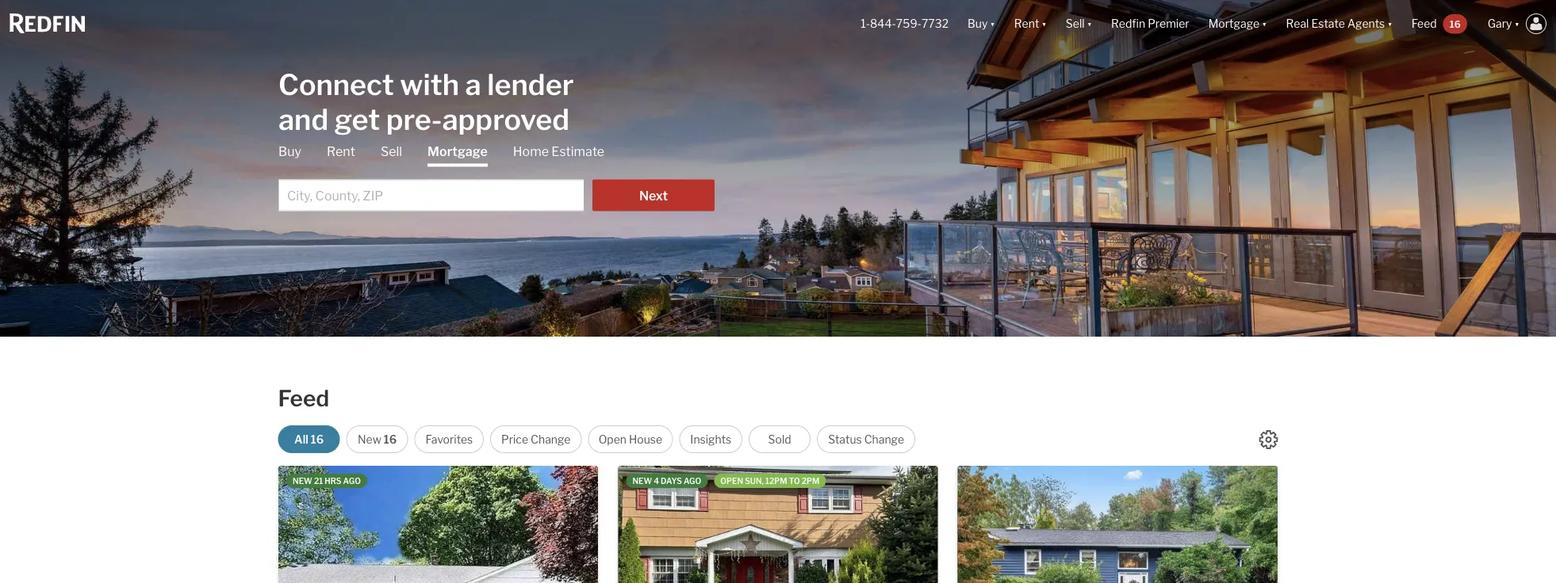 Task type: locate. For each thing, give the bounding box(es) containing it.
home
[[513, 144, 549, 159]]

mortgage ▾ button
[[1199, 0, 1277, 48]]

sell ▾ button
[[1056, 0, 1102, 48]]

0 vertical spatial rent
[[1014, 17, 1039, 30]]

pre-
[[386, 102, 442, 137]]

844-
[[870, 17, 896, 30]]

1 change from the left
[[531, 433, 571, 447]]

new left 4
[[632, 477, 652, 486]]

1 new from the left
[[293, 477, 312, 486]]

real estate agents ▾ button
[[1277, 0, 1402, 48]]

3 ▾ from the left
[[1087, 17, 1092, 30]]

1 vertical spatial mortgage
[[428, 144, 488, 159]]

with
[[400, 67, 459, 102]]

▾ for sell ▾
[[1087, 17, 1092, 30]]

next
[[639, 188, 668, 204]]

connect with a lender and get pre-approved
[[278, 67, 574, 137]]

16 inside new radio
[[384, 433, 397, 447]]

days
[[661, 477, 682, 486]]

0 vertical spatial sell
[[1066, 17, 1085, 30]]

1 horizontal spatial ago
[[684, 477, 701, 486]]

0 horizontal spatial mortgage
[[428, 144, 488, 159]]

▾ right agents
[[1388, 17, 1393, 30]]

mortgage left real
[[1209, 17, 1260, 30]]

▾ inside 'link'
[[1388, 17, 1393, 30]]

1 horizontal spatial feed
[[1412, 17, 1437, 30]]

1 horizontal spatial sell
[[1066, 17, 1085, 30]]

▾ left the rent ▾
[[990, 17, 995, 30]]

sell inside dropdown button
[[1066, 17, 1085, 30]]

1 horizontal spatial change
[[864, 433, 904, 447]]

mortgage
[[1209, 17, 1260, 30], [428, 144, 488, 159]]

7732
[[922, 17, 949, 30]]

change inside radio
[[864, 433, 904, 447]]

change right status
[[864, 433, 904, 447]]

0 horizontal spatial buy
[[278, 144, 301, 159]]

0 horizontal spatial change
[[531, 433, 571, 447]]

mortgage up city, county, zip search box
[[428, 144, 488, 159]]

0 vertical spatial buy
[[968, 17, 988, 30]]

and
[[278, 102, 329, 137]]

▾
[[990, 17, 995, 30], [1042, 17, 1047, 30], [1087, 17, 1092, 30], [1262, 17, 1267, 30], [1388, 17, 1393, 30], [1515, 17, 1520, 30]]

21
[[314, 477, 323, 486]]

real
[[1286, 17, 1309, 30]]

ago
[[343, 477, 361, 486], [684, 477, 701, 486]]

get
[[335, 102, 380, 137]]

real estate agents ▾ link
[[1286, 0, 1393, 48]]

1-844-759-7732
[[861, 17, 949, 30]]

a
[[465, 67, 481, 102]]

1 vertical spatial buy
[[278, 144, 301, 159]]

▾ for gary ▾
[[1515, 17, 1520, 30]]

2 ▾ from the left
[[1042, 17, 1047, 30]]

1 horizontal spatial mortgage
[[1209, 17, 1260, 30]]

0 vertical spatial mortgage
[[1209, 17, 1260, 30]]

City, County, ZIP search field
[[278, 180, 584, 211]]

change
[[531, 433, 571, 447], [864, 433, 904, 447]]

photo of 2 van wyck st, montvale, nj 07645 image
[[958, 466, 1278, 584], [1278, 466, 1556, 584]]

ago right hrs
[[343, 477, 361, 486]]

change right price
[[531, 433, 571, 447]]

1-
[[861, 17, 870, 30]]

0 horizontal spatial ago
[[343, 477, 361, 486]]

buy right 7732
[[968, 17, 988, 30]]

new 21 hrs ago
[[293, 477, 361, 486]]

0 horizontal spatial feed
[[278, 385, 329, 412]]

▾ right gary
[[1515, 17, 1520, 30]]

5 ▾ from the left
[[1388, 17, 1393, 30]]

16 right all
[[311, 433, 324, 447]]

buy down and
[[278, 144, 301, 159]]

photo of 4 robert ct, nanuet, ny 10954 image
[[618, 466, 938, 584], [938, 466, 1258, 584]]

ago for new 21 hrs ago
[[343, 477, 361, 486]]

new
[[358, 433, 381, 447]]

buy inside dropdown button
[[968, 17, 988, 30]]

rent down get on the top left
[[327, 144, 355, 159]]

▾ left redfin
[[1087, 17, 1092, 30]]

1 horizontal spatial rent
[[1014, 17, 1039, 30]]

▾ left sell ▾
[[1042, 17, 1047, 30]]

all
[[294, 433, 308, 447]]

rent ▾
[[1014, 17, 1047, 30]]

ago right days
[[684, 477, 701, 486]]

1 horizontal spatial new
[[632, 477, 652, 486]]

buy inside tab list
[[278, 144, 301, 159]]

1 horizontal spatial 16
[[384, 433, 397, 447]]

rent inside dropdown button
[[1014, 17, 1039, 30]]

16 right new
[[384, 433, 397, 447]]

rent link
[[327, 143, 355, 161]]

1 vertical spatial sell
[[381, 144, 402, 159]]

16 left gary
[[1450, 18, 1461, 30]]

photo of 40 fox hill rd, upper saddle river, nj 07458 image
[[278, 466, 598, 584]]

1 horizontal spatial buy
[[968, 17, 988, 30]]

open sun, 12pm to 2pm
[[720, 477, 820, 486]]

sell ▾ button
[[1066, 0, 1092, 48]]

Sold radio
[[749, 426, 811, 454]]

0 horizontal spatial sell
[[381, 144, 402, 159]]

sold
[[768, 433, 791, 447]]

mortgage ▾ button
[[1209, 0, 1267, 48]]

new
[[293, 477, 312, 486], [632, 477, 652, 486]]

1 vertical spatial rent
[[327, 144, 355, 159]]

mortgage inside dropdown button
[[1209, 17, 1260, 30]]

favorites
[[426, 433, 473, 447]]

1 ▾ from the left
[[990, 17, 995, 30]]

rent
[[1014, 17, 1039, 30], [327, 144, 355, 159]]

new 4 days ago
[[632, 477, 701, 486]]

▾ left real
[[1262, 17, 1267, 30]]

mortgage link
[[428, 143, 488, 167]]

hrs
[[325, 477, 341, 486]]

0 horizontal spatial 16
[[311, 433, 324, 447]]

16
[[1450, 18, 1461, 30], [311, 433, 324, 447], [384, 433, 397, 447]]

sell down pre-
[[381, 144, 402, 159]]

2 new from the left
[[632, 477, 652, 486]]

mortgage inside tab list
[[428, 144, 488, 159]]

option group
[[278, 426, 916, 454]]

buy
[[968, 17, 988, 30], [278, 144, 301, 159]]

2 photo of 2 van wyck st, montvale, nj 07645 image from the left
[[1278, 466, 1556, 584]]

buy for buy
[[278, 144, 301, 159]]

sell inside tab list
[[381, 144, 402, 159]]

1 photo of 2 van wyck st, montvale, nj 07645 image from the left
[[958, 466, 1278, 584]]

sell
[[1066, 17, 1085, 30], [381, 144, 402, 159]]

feed right agents
[[1412, 17, 1437, 30]]

4 ▾ from the left
[[1262, 17, 1267, 30]]

new for new 4 days ago
[[632, 477, 652, 486]]

sell for sell
[[381, 144, 402, 159]]

price change
[[501, 433, 571, 447]]

16 inside all option
[[311, 433, 324, 447]]

0 vertical spatial feed
[[1412, 17, 1437, 30]]

Open House radio
[[588, 426, 673, 454]]

new left 21
[[293, 477, 312, 486]]

mortgage for mortgage ▾
[[1209, 17, 1260, 30]]

feed
[[1412, 17, 1437, 30], [278, 385, 329, 412]]

buy ▾ button
[[958, 0, 1005, 48]]

status
[[828, 433, 862, 447]]

feed up all
[[278, 385, 329, 412]]

mortgage ▾
[[1209, 17, 1267, 30]]

insights
[[690, 433, 732, 447]]

2 ago from the left
[[684, 477, 701, 486]]

tab list containing buy
[[278, 143, 715, 211]]

6 ▾ from the left
[[1515, 17, 1520, 30]]

0 horizontal spatial rent
[[327, 144, 355, 159]]

rent for rent
[[327, 144, 355, 159]]

0 horizontal spatial new
[[293, 477, 312, 486]]

tab list
[[278, 143, 715, 211]]

rent ▾ button
[[1014, 0, 1047, 48]]

rent right buy ▾
[[1014, 17, 1039, 30]]

estimate
[[552, 144, 605, 159]]

2 change from the left
[[864, 433, 904, 447]]

agents
[[1348, 17, 1385, 30]]

1 vertical spatial feed
[[278, 385, 329, 412]]

sell right the rent ▾
[[1066, 17, 1085, 30]]

1 ago from the left
[[343, 477, 361, 486]]

change inside radio
[[531, 433, 571, 447]]

real estate agents ▾
[[1286, 17, 1393, 30]]

▾ for rent ▾
[[1042, 17, 1047, 30]]

rent inside tab list
[[327, 144, 355, 159]]

all 16
[[294, 433, 324, 447]]



Task type: vqa. For each thing, say whether or not it's contained in the screenshot.
Terms of Use in the right bottom of the page
no



Task type: describe. For each thing, give the bounding box(es) containing it.
ago for new 4 days ago
[[684, 477, 701, 486]]

change for status change
[[864, 433, 904, 447]]

lender
[[487, 67, 574, 102]]

buy for buy ▾
[[968, 17, 988, 30]]

buy ▾
[[968, 17, 995, 30]]

option group containing all
[[278, 426, 916, 454]]

sell ▾
[[1066, 17, 1092, 30]]

New radio
[[346, 426, 408, 454]]

12pm
[[765, 477, 787, 486]]

759-
[[896, 17, 922, 30]]

16 for all 16
[[311, 433, 324, 447]]

sell link
[[381, 143, 402, 161]]

All radio
[[278, 426, 340, 454]]

price
[[501, 433, 528, 447]]

change for price change
[[531, 433, 571, 447]]

connect
[[278, 67, 394, 102]]

new 16
[[358, 433, 397, 447]]

gary
[[1488, 17, 1512, 30]]

open
[[599, 433, 627, 447]]

sun,
[[745, 477, 764, 486]]

▾ for mortgage ▾
[[1262, 17, 1267, 30]]

buy link
[[278, 143, 301, 161]]

2 horizontal spatial 16
[[1450, 18, 1461, 30]]

Status Change radio
[[817, 426, 916, 454]]

1 photo of 4 robert ct, nanuet, ny 10954 image from the left
[[618, 466, 938, 584]]

2 photo of 4 robert ct, nanuet, ny 10954 image from the left
[[938, 466, 1258, 584]]

rent ▾ button
[[1005, 0, 1056, 48]]

new for new 21 hrs ago
[[293, 477, 312, 486]]

redfin premier button
[[1102, 0, 1199, 48]]

16 for new 16
[[384, 433, 397, 447]]

4
[[654, 477, 659, 486]]

rent for rent ▾
[[1014, 17, 1039, 30]]

premier
[[1148, 17, 1190, 30]]

Insights radio
[[679, 426, 743, 454]]

open
[[720, 477, 743, 486]]

buy ▾ button
[[968, 0, 995, 48]]

Price Change radio
[[490, 426, 582, 454]]

to
[[789, 477, 800, 486]]

sell for sell ▾
[[1066, 17, 1085, 30]]

1-844-759-7732 link
[[861, 17, 949, 30]]

open house
[[599, 433, 662, 447]]

2pm
[[802, 477, 820, 486]]

house
[[629, 433, 662, 447]]

redfin
[[1111, 17, 1145, 30]]

status change
[[828, 433, 904, 447]]

approved
[[442, 102, 570, 137]]

▾ for buy ▾
[[990, 17, 995, 30]]

next button
[[593, 180, 715, 211]]

gary ▾
[[1488, 17, 1520, 30]]

estate
[[1311, 17, 1345, 30]]

home estimate link
[[513, 143, 605, 161]]

home estimate
[[513, 144, 605, 159]]

mortgage for mortgage
[[428, 144, 488, 159]]

redfin premier
[[1111, 17, 1190, 30]]

Favorites radio
[[415, 426, 484, 454]]



